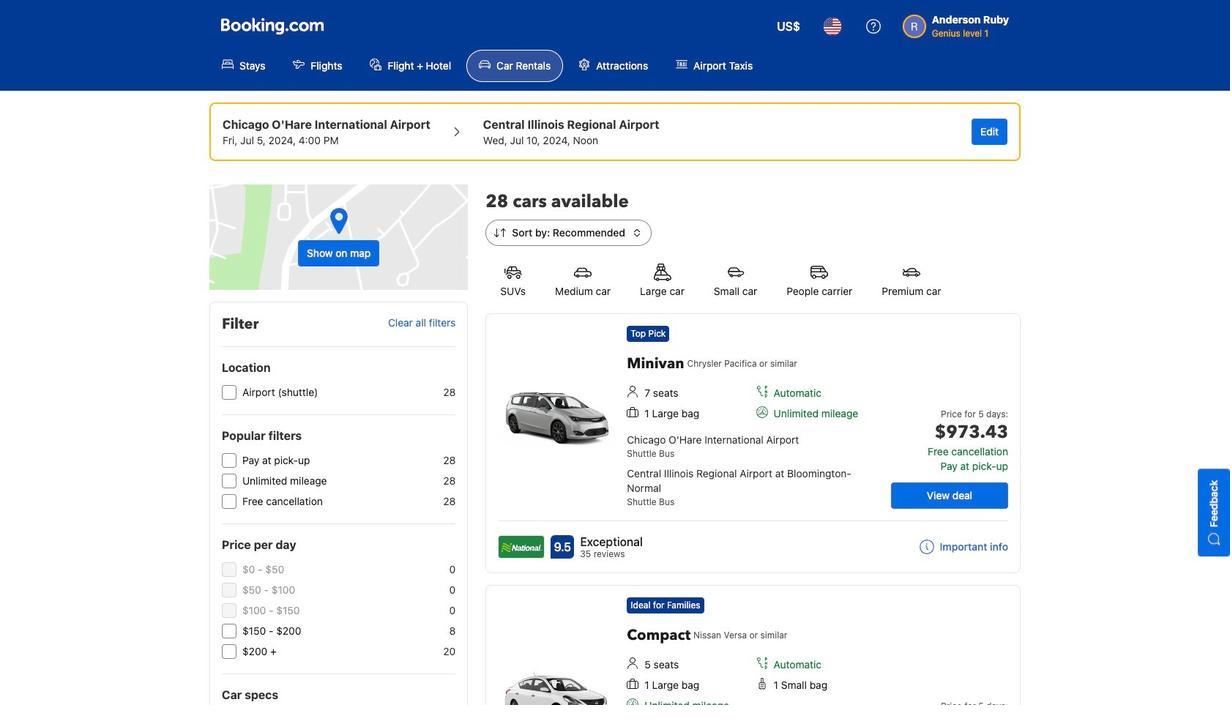 Task type: locate. For each thing, give the bounding box(es) containing it.
supplied by rc - national image
[[499, 536, 545, 558]]

0 vertical spatial product card group
[[486, 314, 1021, 574]]

2 product card group from the top
[[486, 585, 1021, 705]]

1 horizontal spatial group
[[483, 116, 660, 148]]

search summary element
[[210, 103, 1021, 161]]

pick-up location element
[[223, 116, 431, 133]]

group
[[223, 116, 431, 148], [483, 116, 660, 148]]

1 vertical spatial product card group
[[486, 585, 1021, 705]]

skip to main content element
[[0, 0, 1231, 91]]

product card group
[[486, 314, 1021, 574], [486, 585, 1021, 705]]

1 group from the left
[[223, 116, 431, 148]]

0 horizontal spatial group
[[223, 116, 431, 148]]



Task type: describe. For each thing, give the bounding box(es) containing it.
pick-up date element
[[223, 133, 431, 148]]

1 product card group from the top
[[486, 314, 1021, 574]]

drop-off location element
[[483, 116, 660, 133]]

2 group from the left
[[483, 116, 660, 148]]

drop-off date element
[[483, 133, 660, 148]]



Task type: vqa. For each thing, say whether or not it's contained in the screenshot.
Pick-up Location element
yes



